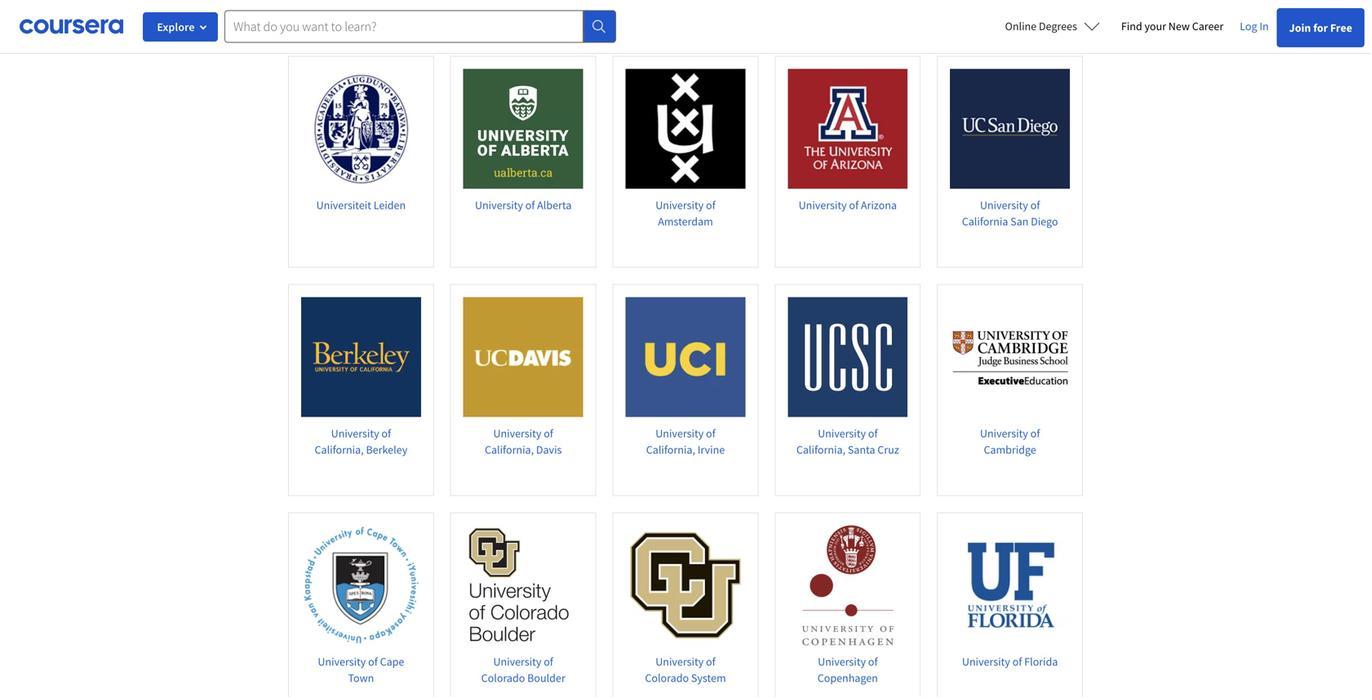 Task type: describe. For each thing, give the bounding box(es) containing it.
of for university of california, santa cruz
[[868, 426, 878, 441]]

university for university of colorado boulder
[[493, 655, 541, 670]]

university for university of alberta
[[475, 198, 523, 213]]

universiteit leiden logo image
[[301, 69, 421, 189]]

universiteit leiden link
[[288, 56, 434, 268]]

find
[[1121, 19, 1142, 33]]

california, for university of california, davis
[[485, 443, 534, 457]]

university of california san diego logo image
[[950, 69, 1070, 189]]

online degrees button
[[992, 8, 1113, 44]]

university of amsterdam link
[[613, 56, 759, 268]]

cruz
[[878, 443, 899, 457]]

cambridge
[[984, 443, 1036, 457]]

san
[[1011, 214, 1029, 229]]

university of arizona logo image
[[788, 69, 908, 189]]

florida
[[1024, 655, 1058, 670]]

university of copenhagen
[[818, 655, 878, 686]]

university for university of colorado system
[[656, 655, 704, 670]]

university for university of cape town
[[318, 655, 366, 670]]

explore button
[[143, 12, 218, 42]]

diego
[[1031, 214, 1058, 229]]

university of amsterdam logo image
[[626, 69, 746, 189]]

colorado for university of colorado boulder
[[481, 671, 525, 686]]

amsterdam
[[658, 214, 713, 229]]

online
[[1005, 19, 1037, 33]]

arizona
[[861, 198, 897, 213]]

university of california, berkeley
[[315, 426, 407, 457]]

of for university of copenhagen
[[868, 655, 878, 670]]

university of florida link
[[937, 513, 1083, 698]]

university of cambridge
[[980, 426, 1040, 457]]

davis
[[536, 443, 562, 457]]

university of colorado system
[[645, 655, 726, 686]]

log
[[1240, 19, 1257, 33]]

log in link
[[1232, 16, 1277, 36]]

berkeley
[[366, 443, 407, 457]]

university of colorado boulder link
[[450, 513, 596, 698]]

university of california, irvine link
[[613, 284, 759, 497]]

of for university of colorado system
[[706, 655, 716, 670]]

join for free
[[1289, 20, 1352, 35]]

system
[[691, 671, 726, 686]]

join
[[1289, 20, 1311, 35]]

university of california, irvine
[[646, 426, 725, 457]]

university of alberta logo image
[[463, 69, 583, 189]]

new
[[1169, 19, 1190, 33]]

of for university of alberta
[[525, 198, 535, 213]]

universiteit leiden
[[316, 198, 406, 213]]

irvine
[[698, 443, 725, 457]]

university of cape town
[[318, 655, 404, 686]]

university of copenhagen link
[[775, 513, 921, 698]]

find your new career link
[[1113, 16, 1232, 37]]

university of california, davis logo image
[[463, 298, 583, 417]]

university for university of california, santa cruz
[[818, 426, 866, 441]]

university of colorado system logo image
[[626, 526, 746, 646]]

of for university of cambridge
[[1031, 426, 1040, 441]]

free
[[1330, 20, 1352, 35]]



Task type: locate. For each thing, give the bounding box(es) containing it.
colorado
[[481, 671, 525, 686], [645, 671, 689, 686]]

of inside university of amsterdam
[[706, 198, 716, 213]]

alberta
[[537, 198, 572, 213]]

university inside university of copenhagen
[[818, 655, 866, 670]]

find your new career
[[1121, 19, 1224, 33]]

1 horizontal spatial colorado
[[645, 671, 689, 686]]

of for university of florida
[[1013, 655, 1022, 670]]

university of arizona
[[799, 198, 897, 213]]

online degrees
[[1005, 19, 1077, 33]]

university inside university of colorado boulder
[[493, 655, 541, 670]]

of for university of california, davis
[[544, 426, 553, 441]]

university inside university of cape town
[[318, 655, 366, 670]]

university of alberta link
[[450, 56, 596, 268]]

university of california, irvine logo image
[[626, 298, 746, 417]]

None search field
[[224, 10, 616, 43]]

university up the berkeley
[[331, 426, 379, 441]]

california, left santa
[[796, 443, 846, 457]]

university for university of amsterdam
[[656, 198, 704, 213]]

university up town
[[318, 655, 366, 670]]

colorado for university of colorado system
[[645, 671, 689, 686]]

coursera image
[[20, 13, 123, 39]]

of up diego
[[1031, 198, 1040, 213]]

university of california, santa cruz logo image
[[788, 298, 908, 417]]

for
[[1313, 20, 1328, 35]]

3 california, from the left
[[646, 443, 695, 457]]

university of cambridge link
[[937, 284, 1083, 497]]

california, left davis
[[485, 443, 534, 457]]

university inside university of california, berkeley
[[331, 426, 379, 441]]

of inside university of copenhagen
[[868, 655, 878, 670]]

of left alberta
[[525, 198, 535, 213]]

university inside university of amsterdam
[[656, 198, 704, 213]]

town
[[348, 671, 374, 686]]

of inside university of california, santa cruz
[[868, 426, 878, 441]]

university up santa
[[818, 426, 866, 441]]

boulder
[[527, 671, 565, 686]]

university of california, davis link
[[450, 284, 596, 497]]

university of copenhagen logo image
[[788, 526, 908, 646]]

california, left the berkeley
[[315, 443, 364, 457]]

university of california, berkeley logo image
[[301, 298, 421, 417]]

of inside university of california san diego
[[1031, 198, 1040, 213]]

log in
[[1240, 19, 1269, 33]]

university up davis
[[493, 426, 541, 441]]

university for university of california, berkeley
[[331, 426, 379, 441]]

colorado inside university of colorado boulder
[[481, 671, 525, 686]]

university of cambridge logo image
[[950, 298, 1070, 417]]

university of cape town logo image
[[301, 526, 421, 646]]

of up boulder
[[544, 655, 553, 670]]

colorado inside university of colorado system
[[645, 671, 689, 686]]

of up system on the bottom right
[[706, 655, 716, 670]]

universiteit
[[316, 198, 371, 213]]

university inside university of california, santa cruz
[[818, 426, 866, 441]]

university up irvine
[[656, 426, 704, 441]]

of inside university of colorado system
[[706, 655, 716, 670]]

of
[[525, 198, 535, 213], [706, 198, 716, 213], [849, 198, 859, 213], [1031, 198, 1040, 213], [381, 426, 391, 441], [544, 426, 553, 441], [706, 426, 716, 441], [868, 426, 878, 441], [1031, 426, 1040, 441], [368, 655, 378, 670], [544, 655, 553, 670], [706, 655, 716, 670], [868, 655, 878, 670], [1013, 655, 1022, 670]]

university for university of arizona
[[799, 198, 847, 213]]

university
[[475, 198, 523, 213], [656, 198, 704, 213], [799, 198, 847, 213], [980, 198, 1028, 213], [331, 426, 379, 441], [493, 426, 541, 441], [656, 426, 704, 441], [818, 426, 866, 441], [980, 426, 1028, 441], [318, 655, 366, 670], [493, 655, 541, 670], [656, 655, 704, 670], [818, 655, 866, 670], [962, 655, 1010, 670]]

of for university of california, berkeley
[[381, 426, 391, 441]]

of up the berkeley
[[381, 426, 391, 441]]

university left alberta
[[475, 198, 523, 213]]

of up copenhagen
[[868, 655, 878, 670]]

university left the arizona
[[799, 198, 847, 213]]

university of colorado boulder logo image
[[463, 526, 583, 646]]

university up san
[[980, 198, 1028, 213]]

california, left irvine
[[646, 443, 695, 457]]

university of california san diego
[[962, 198, 1058, 229]]

university of alberta
[[475, 198, 572, 213]]

university of amsterdam
[[656, 198, 716, 229]]

university left florida
[[962, 655, 1010, 670]]

of up cambridge
[[1031, 426, 1040, 441]]

university for university of california, davis
[[493, 426, 541, 441]]

california, for university of california, irvine
[[646, 443, 695, 457]]

university for university of california san diego
[[980, 198, 1028, 213]]

university of california san diego link
[[937, 56, 1083, 268]]

california,
[[315, 443, 364, 457], [485, 443, 534, 457], [646, 443, 695, 457], [796, 443, 846, 457]]

university of california, davis
[[485, 426, 562, 457]]

university of florida
[[962, 655, 1058, 670]]

university of california, berkeley link
[[288, 284, 434, 497]]

of for university of arizona
[[849, 198, 859, 213]]

of up santa
[[868, 426, 878, 441]]

of left florida
[[1013, 655, 1022, 670]]

career
[[1192, 19, 1224, 33]]

1 california, from the left
[[315, 443, 364, 457]]

university of arizona link
[[775, 56, 921, 268]]

university for university of california, irvine
[[656, 426, 704, 441]]

What do you want to learn? text field
[[224, 10, 584, 43]]

of inside the "university of california, irvine"
[[706, 426, 716, 441]]

of for university of california san diego
[[1031, 198, 1040, 213]]

0 horizontal spatial colorado
[[481, 671, 525, 686]]

university for university of cambridge
[[980, 426, 1028, 441]]

university inside university of cambridge
[[980, 426, 1028, 441]]

your
[[1145, 19, 1166, 33]]

university of florida logo image
[[950, 526, 1070, 646]]

california, for university of california, berkeley
[[315, 443, 364, 457]]

explore
[[157, 20, 195, 34]]

university inside university of colorado system
[[656, 655, 704, 670]]

california, inside the "university of california, irvine"
[[646, 443, 695, 457]]

of up davis
[[544, 426, 553, 441]]

of inside university of cape town
[[368, 655, 378, 670]]

university inside the "university of california, irvine"
[[656, 426, 704, 441]]

of inside university of colorado boulder
[[544, 655, 553, 670]]

of left the arizona
[[849, 198, 859, 213]]

university up system on the bottom right
[[656, 655, 704, 670]]

of inside university of california, berkeley
[[381, 426, 391, 441]]

california, inside university of california, berkeley
[[315, 443, 364, 457]]

copenhagen
[[818, 671, 878, 686]]

university inside university of california, davis
[[493, 426, 541, 441]]

university up amsterdam in the top of the page
[[656, 198, 704, 213]]

santa
[[848, 443, 875, 457]]

1 colorado from the left
[[481, 671, 525, 686]]

of up irvine
[[706, 426, 716, 441]]

university of california, santa cruz
[[796, 426, 899, 457]]

colorado left system on the bottom right
[[645, 671, 689, 686]]

california, for university of california, santa cruz
[[796, 443, 846, 457]]

california
[[962, 214, 1008, 229]]

california, inside university of california, santa cruz
[[796, 443, 846, 457]]

of for university of cape town
[[368, 655, 378, 670]]

university of cape town link
[[288, 513, 434, 698]]

university of colorado boulder
[[481, 655, 565, 686]]

california, inside university of california, davis
[[485, 443, 534, 457]]

of for university of amsterdam
[[706, 198, 716, 213]]

university inside university of california san diego
[[980, 198, 1028, 213]]

university of california, santa cruz link
[[775, 284, 921, 497]]

university for university of florida
[[962, 655, 1010, 670]]

university of colorado system link
[[613, 513, 759, 698]]

of inside university of california, davis
[[544, 426, 553, 441]]

university up boulder
[[493, 655, 541, 670]]

of inside university of cambridge
[[1031, 426, 1040, 441]]

leiden
[[374, 198, 406, 213]]

of for university of california, irvine
[[706, 426, 716, 441]]

colorado left boulder
[[481, 671, 525, 686]]

2 california, from the left
[[485, 443, 534, 457]]

of left the cape
[[368, 655, 378, 670]]

join for free link
[[1277, 8, 1365, 47]]

degrees
[[1039, 19, 1077, 33]]

2 colorado from the left
[[645, 671, 689, 686]]

university up copenhagen
[[818, 655, 866, 670]]

of for university of colorado boulder
[[544, 655, 553, 670]]

university up cambridge
[[980, 426, 1028, 441]]

university for university of copenhagen
[[818, 655, 866, 670]]

4 california, from the left
[[796, 443, 846, 457]]

of up amsterdam in the top of the page
[[706, 198, 716, 213]]

cape
[[380, 655, 404, 670]]

in
[[1260, 19, 1269, 33]]



Task type: vqa. For each thing, say whether or not it's contained in the screenshot.
iDegree Webinar: iMBA | Tuesday, January 09, 2024 6:00 PM - 7:00 PM CST
no



